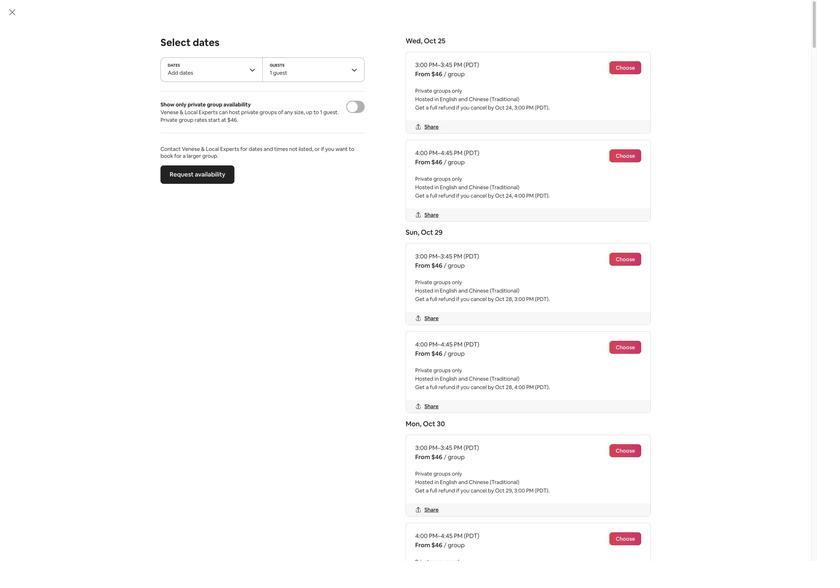 Task type: vqa. For each thing, say whether or not it's contained in the screenshot.
host
yes



Task type: describe. For each thing, give the bounding box(es) containing it.
availability inside show only private group availability venese & local experts can host private groups of any size, up to 1 guest. private group rates start at $46.
[[224, 101, 251, 108]]

4:00 pm–4:45 pm (pdt) from $46 / group for private groups only hosted in english and chinese (traditional) get a full refund if you cancel by oct 28, 4:00 pm (pdt).
[[416, 341, 480, 358]]

refund for private groups only hosted in english and chinese (traditional) get a full refund if you cancel by oct 24, 3:00 pm (pdt).
[[439, 104, 455, 111]]

18
[[237, 110, 243, 118]]

0 vertical spatial dates
[[193, 36, 220, 49]]

25
[[438, 36, 446, 45]]

you'll
[[201, 125, 215, 133]]

guests for guests 1 guest
[[270, 63, 285, 68]]

(traditional) for get a full refund if you cancel by oct 28, 4:00 pm (pdt).
[[490, 376, 520, 383]]

you for private groups only hosted in english and chinese (traditional) get a full refund if you cancel by oct 24, 3:00 pm (pdt).
[[461, 104, 470, 111]]

pm–3:45 for private groups only hosted in english and chinese (traditional) get a full refund if you cancel by oct 28, 3:00 pm (pdt).
[[429, 253, 453, 261]]

select
[[161, 36, 191, 49]]

(us)
[[545, 493, 555, 500]]

oct inside 'private groups only hosted in english and chinese (traditional) get a full refund if you cancel by oct 28, 4:00 pm (pdt).'
[[496, 384, 505, 391]]

a for private groups only hosted in english and chinese (traditional) get a full refund if you cancel by oct 28, 4:00 pm (pdt).
[[426, 384, 429, 391]]

(traditional) for get a full refund if you cancel by oct 28, 3:00 pm (pdt).
[[490, 288, 520, 295]]

/ inside explore tokyo with a japanese teacher group
[[437, 325, 440, 334]]

30
[[437, 420, 445, 429]]

newsroom link
[[480, 384, 507, 391]]

only for private groups only hosted in english and chinese (traditional) get a full refund if you cancel by oct 24, 4:00 pm (pdt).
[[452, 176, 463, 183]]

mon, oct 30
[[406, 420, 445, 429]]

share button for get a full refund if you cancel by oct 28, 3:00 pm (pdt).
[[413, 312, 442, 325]]

to down "$46."
[[232, 125, 238, 133]]

cancel for private groups only hosted in english and chinese (traditional) get a full refund if you cancel by oct 28, 3:00 pm (pdt).
[[471, 296, 487, 303]]

24
[[446, 110, 453, 118]]

ages
[[222, 110, 235, 118]]

full for cancel up to 24 hours before the start time for a full refund.
[[546, 110, 554, 118]]

28, for 4:00 pm–4:45 pm (pdt) from $46 / group
[[506, 384, 514, 391]]

select dates
[[161, 36, 220, 49]]

newsroom
[[480, 384, 507, 391]]

if for private groups only hosted in english and chinese (traditional) get a full refund if you cancel by oct 28, 4:00 pm (pdt).
[[457, 384, 460, 391]]

3
[[497, 299, 500, 306]]

before
[[471, 110, 490, 118]]

total.
[[338, 110, 353, 118]]

· inside rolling around tokyo with roland group
[[503, 299, 504, 306]]

share for get a full refund if you cancel by oct 24, 4:00 pm (pdt).
[[425, 212, 439, 219]]

guest
[[191, 95, 209, 104]]

(pdt). for get a full refund if you cancel by oct 29, 3:00 pm (pdt).
[[535, 488, 550, 495]]

pm inside private groups only hosted in english and chinese (traditional) get a full refund if you cancel by oct 24, 4:00 pm (pdt).
[[527, 193, 534, 199]]

1 inside show only private group availability venese & local experts can host private groups of any size, up to 1 guest. private group rates start at $46.
[[320, 109, 323, 116]]

and inside private groups only hosted in english and chinese (traditional) get a full refund if you cancel by oct 24, 4:00 pm (pdt).
[[459, 184, 468, 191]]

policy
[[447, 95, 464, 104]]

if for private groups only hosted in english and chinese (traditional) get a full refund if you cancel by oct 29, 3:00 pm (pdt).
[[457, 488, 460, 495]]

oct inside private groups only hosted in english and chinese (traditional) get a full refund if you cancel by oct 24, 4:00 pm (pdt).
[[496, 193, 505, 199]]

sun, oct 29
[[406, 228, 443, 237]]

contact
[[161, 146, 181, 153]]

3:00 down mon, oct 30
[[416, 444, 428, 453]]

stream
[[240, 125, 260, 133]]

hosted for get a full refund if you cancel by oct 28, 4:00 pm (pdt).
[[416, 376, 434, 383]]

wed,
[[406, 36, 423, 45]]

24, for 3:00 pm–3:45 pm (pdt) from $46 / group
[[506, 104, 514, 111]]

new features
[[480, 396, 513, 403]]

hosted for get a full refund if you cancel by oct 28, 3:00 pm (pdt).
[[416, 288, 434, 295]]

things
[[191, 76, 218, 87]]

request
[[170, 171, 194, 179]]

hosted for get a full refund if you cancel by oct 29, 3:00 pm (pdt).
[[416, 479, 434, 486]]

in for private groups only hosted in english and chinese (traditional) get a full refund if you cancel by oct 24, 3:00 pm (pdt).
[[435, 96, 439, 103]]

private for private groups only hosted in english and chinese (traditional) get a full refund if you cancel by oct 29, 3:00 pm (pdt).
[[416, 471, 433, 478]]

29,
[[506, 488, 514, 495]]

show more
[[409, 137, 442, 145]]

wed, oct 25
[[406, 36, 446, 45]]

pm inside private groups only hosted in english and chinese (traditional) get a full refund if you cancel by oct 29, 3:00 pm (pdt).
[[527, 488, 534, 495]]

dates inside contact venese & local experts for dates and times not listed, or if you want to book for a larger group.
[[249, 146, 263, 153]]

careers
[[480, 409, 499, 416]]

request availability link
[[161, 166, 235, 184]]

rolling around tokyo with roland group
[[480, 205, 547, 334]]

private groups only hosted in english and chinese (traditional) get a full refund if you cancel by oct 28, 3:00 pm (pdt).
[[416, 279, 550, 303]]

local inside contact venese & local experts for dates and times not listed, or if you want to book for a larger group.
[[206, 146, 219, 153]]

to inside "cancel up to 24 hours before the start time for a full refund."
[[439, 110, 445, 118]]

full for private groups only hosted in english and chinese (traditional) get a full refund if you cancel by oct 24, 3:00 pm (pdt).
[[430, 104, 438, 111]]

hosted for get a full refund if you cancel by oct 24, 4:00 pm (pdt).
[[416, 184, 434, 191]]

and inside contact venese & local experts for dates and times not listed, or if you want to book for a larger group.
[[264, 146, 273, 153]]

$65
[[425, 325, 436, 334]]

(traditional) for get a full refund if you cancel by oct 24, 3:00 pm (pdt).
[[490, 96, 520, 103]]

$46 for private groups only hosted in english and chinese (traditional) get a full refund if you cancel by oct 28, 4:00 pm (pdt).
[[432, 350, 443, 358]]

1 vertical spatial availability
[[195, 171, 226, 179]]

oct inside private groups only hosted in english and chinese (traditional) get a full refund if you cancel by oct 29, 3:00 pm (pdt).
[[496, 488, 505, 495]]

by for private groups only hosted in english and chinese (traditional) get a full refund if you cancel by oct 24, 4:00 pm (pdt).
[[488, 193, 495, 199]]

times
[[274, 146, 288, 153]]

groups for private groups only hosted in english and chinese (traditional) get a full refund if you cancel by oct 24, 3:00 pm (pdt).
[[434, 87, 451, 94]]

· inside explore tokyo with a japanese teacher group
[[433, 299, 434, 306]]

contact venese & local experts for dates and times not listed, or if you want to book for a larger group.
[[161, 146, 355, 160]]

chinese for get a full refund if you cancel by oct 24, 4:00 pm (pdt).
[[469, 184, 489, 191]]

experts inside contact venese & local experts for dates and times not listed, or if you want to book for a larger group.
[[220, 146, 239, 153]]

show only private group availability venese & local experts can host private groups of any size, up to 1 guest. private group rates start at $46.
[[161, 101, 339, 123]]

1 inside guests 1 guest
[[270, 69, 272, 76]]

(pdt) for private groups only hosted in english and chinese (traditional) get a full refund if you cancel by oct 28, 3:00 pm (pdt).
[[464, 253, 480, 261]]

private for private groups only hosted in english and chinese (traditional) get a full refund if you cancel by oct 28, 4:00 pm (pdt).
[[416, 367, 433, 374]]

you inside contact venese & local experts for dates and times not listed, or if you want to book for a larger group.
[[326, 146, 335, 153]]

dates inside dates add dates
[[180, 69, 193, 76]]

attend,
[[276, 110, 297, 118]]

listed,
[[299, 146, 314, 153]]

$46.
[[228, 117, 238, 123]]

private for private groups only hosted in english and chinese (traditional) get a full refund if you cancel by oct 24, 3:00 pm (pdt).
[[416, 87, 433, 94]]

private inside show only private group availability venese & local experts can host private groups of any size, up to 1 guest. private group rates start at $46.
[[161, 117, 178, 123]]

want
[[336, 146, 348, 153]]

to inside show only private group availability venese & local experts can host private groups of any size, up to 1 guest. private group rates start at $46.
[[314, 109, 319, 116]]

careers link
[[480, 409, 499, 416]]

groups for private groups only hosted in english and chinese (traditional) get a full refund if you cancel by oct 28, 4:00 pm (pdt).
[[434, 367, 451, 374]]

/ inside rolling around tokyo with roland group
[[509, 325, 511, 334]]

) for 13
[[430, 299, 432, 306]]

to inside contact venese & local experts for dates and times not listed, or if you want to book for a larger group.
[[349, 146, 355, 153]]

by for private groups only hosted in english and chinese (traditional) get a full refund if you cancel by oct 29, 3:00 pm (pdt).
[[488, 488, 495, 495]]

in for private groups only hosted in english and chinese (traditional) get a full refund if you cancel by oct 29, 3:00 pm (pdt).
[[435, 479, 439, 486]]

know
[[230, 76, 252, 87]]

1 horizontal spatial can
[[265, 110, 275, 118]]

at
[[221, 117, 226, 123]]

participate.
[[314, 125, 347, 133]]

& inside show only private group availability venese & local experts can host private groups of any size, up to 1 guest. private group rates start at $46.
[[180, 109, 184, 116]]

chinese for get a full refund if you cancel by oct 28, 3:00 pm (pdt).
[[469, 288, 489, 295]]

english for get a full refund if you cancel by oct 28, 3:00 pm (pdt).
[[440, 288, 458, 295]]

you'll need to stream audio and video to participate.
[[201, 125, 347, 133]]

3:00 inside private groups only hosted in english and chinese (traditional) get a full refund if you cancel by oct 29, 3:00 pm (pdt).
[[515, 488, 526, 495]]

host
[[229, 109, 240, 116]]

the
[[492, 110, 501, 118]]

5.0 ( 13 ) · japan
[[415, 299, 451, 306]]

3:00 inside private groups only hosted in english and chinese (traditional) get a full refund if you cancel by oct 24, 3:00 pm (pdt).
[[515, 104, 526, 111]]

show for show more
[[409, 137, 425, 145]]

pm inside private groups only hosted in english and chinese (traditional) get a full refund if you cancel by oct 24, 3:00 pm (pdt).
[[527, 104, 534, 111]]

stays
[[536, 446, 549, 452]]

3:00 inside private groups only hosted in english and chinese (traditional) get a full refund if you cancel by oct 28, 3:00 pm (pdt).
[[515, 296, 526, 303]]

groups for private groups only hosted in english and chinese (traditional) get a full refund if you cancel by oct 28, 3:00 pm (pdt).
[[434, 279, 451, 286]]

hours
[[454, 110, 470, 118]]

only inside show only private group availability venese & local experts can host private groups of any size, up to 1 guest. private group rates start at $46.
[[176, 101, 187, 108]]

groups for private groups only hosted in english and chinese (traditional) get a full refund if you cancel by oct 29, 3:00 pm (pdt).
[[434, 471, 451, 478]]

& inside contact venese & local experts for dates and times not listed, or if you want to book for a larger group.
[[201, 146, 205, 153]]

pm inside 'private groups only hosted in english and chinese (traditional) get a full refund if you cancel by oct 28, 4:00 pm (pdt).'
[[527, 384, 534, 391]]

guest
[[273, 69, 288, 76]]

( for 13
[[423, 299, 425, 306]]

dates add dates
[[168, 63, 193, 76]]

new
[[480, 396, 491, 403]]

mon,
[[406, 420, 422, 429]]

get for private groups only hosted in english and chinese (traditional) get a full refund if you cancel by oct 29, 3:00 pm (pdt).
[[416, 488, 425, 495]]

$67
[[497, 325, 507, 334]]

local inside show only private group availability venese & local experts can host private groups of any size, up to 1 guest. private group rates start at $46.
[[185, 109, 198, 116]]

guest requirements
[[191, 95, 249, 104]]

get for private groups only hosted in english and chinese (traditional) get a full refund if you cancel by oct 28, 3:00 pm (pdt).
[[416, 296, 425, 303]]

private groups only hosted in english and chinese (traditional) get a full refund if you cancel by oct 29, 3:00 pm (pdt).
[[416, 471, 550, 495]]

things to know
[[191, 76, 252, 87]]

personalized experiences in tokyo
[[191, 184, 327, 195]]

and inside 'private groups only hosted in english and chinese (traditional) get a full refund if you cancel by oct 28, 4:00 pm (pdt).'
[[459, 376, 468, 383]]

13
[[425, 299, 430, 306]]

sun,
[[406, 228, 420, 237]]

gift
[[480, 433, 489, 440]]

in for private groups only hosted in english and chinese (traditional) get a full refund if you cancel by oct 28, 4:00 pm (pdt).
[[435, 376, 439, 383]]

up inside "cancel up to 24 hours before the start time for a full refund."
[[430, 110, 437, 118]]

airbnb.org
[[480, 446, 506, 452]]

and inside private groups only hosted in english and chinese (traditional) get a full refund if you cancel by oct 29, 3:00 pm (pdt).
[[459, 479, 468, 486]]

japan inside rolling around tokyo with roland group
[[506, 299, 521, 306]]

rating 5.0 out of 5; 13 reviews image
[[408, 299, 432, 306]]

get for private groups only hosted in english and chinese (traditional) get a full refund if you cancel by oct 24, 4:00 pm (pdt).
[[416, 193, 425, 199]]

you for private groups only hosted in english and chinese (traditional) get a full refund if you cancel by oct 28, 3:00 pm (pdt).
[[461, 296, 470, 303]]

from inside explore tokyo with a japanese teacher group
[[408, 325, 423, 334]]

cards
[[491, 433, 504, 440]]

experiences
[[244, 184, 292, 195]]

up right any
[[298, 110, 305, 118]]

share button for get a full refund if you cancel by oct 28, 4:00 pm (pdt).
[[413, 400, 442, 413]]

share for get a full refund if you cancel by oct 28, 3:00 pm (pdt).
[[425, 315, 439, 322]]

refund for private groups only hosted in english and chinese (traditional) get a full refund if you cancel by oct 29, 3:00 pm (pdt).
[[439, 488, 455, 495]]

get for private groups only hosted in english and chinese (traditional) get a full refund if you cancel by oct 24, 3:00 pm (pdt).
[[416, 104, 425, 111]]

guests 1 guest
[[270, 63, 288, 76]]

video
[[290, 125, 305, 133]]

emergency
[[507, 446, 535, 452]]

can inside show only private group availability venese & local experts can host private groups of any size, up to 1 guest. private group rates start at $46.
[[219, 109, 228, 116]]

oct inside private groups only hosted in english and chinese (traditional) get a full refund if you cancel by oct 24, 3:00 pm (pdt).
[[496, 104, 505, 111]]

if inside contact venese & local experts for dates and times not listed, or if you want to book for a larger group.
[[321, 146, 324, 153]]

if for private groups only hosted in english and chinese (traditional) get a full refund if you cancel by oct 24, 4:00 pm (pdt).
[[457, 193, 460, 199]]

only for private groups only hosted in english and chinese (traditional) get a full refund if you cancel by oct 29, 3:00 pm (pdt).
[[452, 471, 463, 478]]

pm inside private groups only hosted in english and chinese (traditional) get a full refund if you cancel by oct 28, 3:00 pm (pdt).
[[527, 296, 534, 303]]

and inside private groups only hosted in english and chinese (traditional) get a full refund if you cancel by oct 28, 3:00 pm (pdt).
[[459, 288, 468, 295]]

29
[[435, 228, 443, 237]]

up inside show only private group availability venese & local experts can host private groups of any size, up to 1 guest. private group rates start at $46.
[[306, 109, 313, 116]]

for inside "cancel up to 24 hours before the start time for a full refund."
[[532, 110, 540, 118]]

book
[[161, 153, 173, 160]]

1 horizontal spatial for
[[241, 146, 248, 153]]

from $67 / person
[[480, 325, 532, 334]]

0 vertical spatial private
[[188, 101, 206, 108]]

3:00 pm–3:45 pm (pdt) from $46 / group for private groups only hosted in english and chinese (traditional) get a full refund if you cancel by oct 24, 3:00 pm (pdt).
[[416, 61, 480, 78]]

(pdt) for private groups only hosted in english and chinese (traditional) get a full refund if you cancel by oct 24, 3:00 pm (pdt).
[[464, 61, 480, 69]]

3:00 pm–3:45 pm (pdt) from $46 / group for private groups only hosted in english and chinese (traditional) get a full refund if you cancel by oct 29, 3:00 pm (pdt).
[[416, 444, 480, 462]]

english for get a full refund if you cancel by oct 24, 3:00 pm (pdt).
[[440, 96, 458, 103]]

( for 3
[[495, 299, 497, 306]]

japan inside group
[[436, 299, 451, 306]]

size,
[[295, 109, 305, 116]]

only for private groups only hosted in english and chinese (traditional) get a full refund if you cancel by oct 28, 3:00 pm (pdt).
[[452, 279, 463, 286]]

a for private groups only hosted in english and chinese (traditional) get a full refund if you cancel by oct 24, 4:00 pm (pdt).
[[426, 193, 429, 199]]

share for get a full refund if you cancel by oct 28, 4:00 pm (pdt).
[[425, 403, 439, 410]]

(traditional) for get a full refund if you cancel by oct 29, 3:00 pm (pdt).
[[490, 479, 520, 486]]

time
[[518, 110, 530, 118]]

private groups only hosted in english and chinese (traditional) get a full refund if you cancel by oct 24, 4:00 pm (pdt).
[[416, 176, 550, 199]]

full for private groups only hosted in english and chinese (traditional) get a full refund if you cancel by oct 28, 4:00 pm (pdt).
[[430, 384, 438, 391]]

(pdt) for private groups only hosted in english and chinese (traditional) get a full refund if you cancel by oct 24, 4:00 pm (pdt).
[[464, 149, 480, 157]]

chinese for get a full refund if you cancel by oct 24, 3:00 pm (pdt).
[[469, 96, 489, 103]]

gift cards
[[480, 433, 504, 440]]



Task type: locate. For each thing, give the bounding box(es) containing it.
if inside private groups only hosted in english and chinese (traditional) get a full refund if you cancel by oct 24, 4:00 pm (pdt).
[[457, 193, 460, 199]]

0 horizontal spatial japan
[[436, 299, 451, 306]]

refund for private groups only hosted in english and chinese (traditional) get a full refund if you cancel by oct 28, 4:00 pm (pdt).
[[439, 384, 455, 391]]

full for private groups only hosted in english and chinese (traditional) get a full refund if you cancel by oct 28, 3:00 pm (pdt).
[[430, 296, 438, 303]]

only inside private groups only hosted in english and chinese (traditional) get a full refund if you cancel by oct 24, 4:00 pm (pdt).
[[452, 176, 463, 183]]

4 (pdt) from the top
[[464, 341, 480, 349]]

1 vertical spatial experts
[[220, 146, 239, 153]]

1 horizontal spatial local
[[206, 146, 219, 153]]

1 horizontal spatial guests
[[270, 63, 285, 68]]

1 24, from the top
[[506, 104, 514, 111]]

5 chinese from the top
[[469, 479, 489, 486]]

cancel inside private groups only hosted in english and chinese (traditional) get a full refund if you cancel by oct 24, 4:00 pm (pdt).
[[471, 193, 487, 199]]

2 vertical spatial pm–4:45
[[429, 533, 453, 541]]

1 get from the top
[[416, 104, 425, 111]]

$101
[[568, 325, 581, 334]]

pm–4:45
[[429, 149, 453, 157], [429, 341, 453, 349], [429, 533, 453, 541]]

1 horizontal spatial ·
[[503, 299, 504, 306]]

tokyo
[[303, 184, 327, 195]]

group.
[[203, 153, 219, 160]]

availability up host
[[224, 101, 251, 108]]

venese
[[161, 109, 179, 116], [182, 146, 200, 153]]

start inside "cancel up to 24 hours before the start time for a full refund."
[[503, 110, 516, 118]]

from inside rolling around tokyo with roland group
[[480, 325, 495, 334]]

2 horizontal spatial for
[[532, 110, 540, 118]]

2 refund from the top
[[439, 193, 455, 199]]

3:00 right 29, on the bottom right of the page
[[515, 488, 526, 495]]

3:00 pm–3:45 pm (pdt) from $46 / group down 25
[[416, 61, 480, 78]]

full inside private groups only hosted in english and chinese (traditional) get a full refund if you cancel by oct 24, 3:00 pm (pdt).
[[430, 104, 438, 111]]

2 cancel from the top
[[471, 193, 487, 199]]

2 japan from the left
[[506, 299, 521, 306]]

(pdt). for get a full refund if you cancel by oct 24, 3:00 pm (pdt).
[[535, 104, 550, 111]]

3 4:00 pm–4:45 pm (pdt) from $46 / group from the top
[[416, 533, 480, 550]]

pm–3:45 down the 30
[[429, 444, 453, 453]]

5 refund from the top
[[439, 488, 455, 495]]

3 person from the left
[[587, 325, 606, 334]]

2 $46 from the top
[[432, 158, 443, 166]]

2 28, from the top
[[506, 384, 514, 391]]

to right want
[[349, 146, 355, 153]]

private right host
[[241, 109, 259, 116]]

( up from $65 / person
[[423, 299, 425, 306]]

1 cancel from the top
[[471, 104, 487, 111]]

person inside rolling around tokyo with roland group
[[513, 325, 532, 334]]

start left at at top
[[208, 117, 220, 123]]

groups inside private groups only hosted in english and chinese (traditional) get a full refund if you cancel by oct 29, 3:00 pm (pdt).
[[434, 471, 451, 478]]

refund inside private groups only hosted in english and chinese (traditional) get a full refund if you cancel by oct 24, 4:00 pm (pdt).
[[439, 193, 455, 199]]

3:00 pm–3:45 pm (pdt) from $46 / group down 29 at the top
[[416, 253, 480, 270]]

2 ( from the left
[[495, 299, 497, 306]]

24, inside private groups only hosted in english and chinese (traditional) get a full refund if you cancel by oct 24, 4:00 pm (pdt).
[[506, 193, 514, 199]]

chinese
[[469, 96, 489, 103], [469, 184, 489, 191], [469, 288, 489, 295], [469, 376, 489, 383], [469, 479, 489, 486]]

1 vertical spatial 4:00 pm–4:45 pm (pdt) from $46 / group
[[416, 341, 480, 358]]

only for private groups only hosted in english and chinese (traditional) get a full refund if you cancel by oct 24, 3:00 pm (pdt).
[[452, 87, 463, 94]]

2 (pdt) from the top
[[464, 149, 480, 157]]

4 share from the top
[[425, 403, 439, 410]]

(pdt). inside 'private groups only hosted in english and chinese (traditional) get a full refund if you cancel by oct 28, 4:00 pm (pdt).'
[[536, 384, 550, 391]]

2 (pdt). from the top
[[536, 193, 550, 199]]

5 share button from the top
[[413, 504, 442, 517]]

2 24, from the top
[[506, 193, 514, 199]]

you for private groups only hosted in english and chinese (traditional) get a full refund if you cancel by oct 28, 4:00 pm (pdt).
[[461, 384, 470, 391]]

you for private groups only hosted in english and chinese (traditional) get a full refund if you cancel by oct 24, 4:00 pm (pdt).
[[461, 193, 470, 199]]

(pdt). for get a full refund if you cancel by oct 28, 4:00 pm (pdt).
[[536, 384, 550, 391]]

3 share button from the top
[[413, 312, 442, 325]]

dates right select
[[193, 36, 220, 49]]

(pdt). inside private groups only hosted in english and chinese (traditional) get a full refund if you cancel by oct 28, 3:00 pm (pdt).
[[536, 296, 550, 303]]

2 by from the top
[[488, 193, 495, 199]]

5 (traditional) from the top
[[490, 479, 520, 486]]

english (us)
[[526, 493, 555, 500]]

0 horizontal spatial 1
[[270, 69, 272, 76]]

28, right 3 in the bottom right of the page
[[506, 296, 514, 303]]

private up rates
[[188, 101, 206, 108]]

2 (traditional) from the top
[[490, 184, 520, 191]]

0 vertical spatial &
[[180, 109, 184, 116]]

3 (pdt). from the top
[[536, 296, 550, 303]]

new features link
[[480, 396, 513, 403]]

a inside private groups only hosted in english and chinese (traditional) get a full refund if you cancel by oct 24, 3:00 pm (pdt).
[[426, 104, 429, 111]]

5.0 for 5.0 ( 3 )
[[486, 299, 494, 306]]

person for from $101 / person
[[587, 325, 606, 334]]

1 horizontal spatial &
[[201, 146, 205, 153]]

to right size,
[[307, 110, 313, 118]]

you inside private groups only hosted in english and chinese (traditional) get a full refund if you cancel by oct 29, 3:00 pm (pdt).
[[461, 488, 470, 495]]

) for 3
[[500, 299, 501, 306]]

get inside private groups only hosted in english and chinese (traditional) get a full refund if you cancel by oct 28, 3:00 pm (pdt).
[[416, 296, 425, 303]]

show more link
[[409, 137, 448, 145]]

dates
[[193, 36, 220, 49], [180, 69, 193, 76], [249, 146, 263, 153]]

5 (pdt). from the top
[[535, 488, 550, 495]]

up right size,
[[306, 109, 313, 116]]

3:00 pm–3:45 pm (pdt) from $46 / group for private groups only hosted in english and chinese (traditional) get a full refund if you cancel by oct 28, 3:00 pm (pdt).
[[416, 253, 480, 270]]

english inside private groups only hosted in english and chinese (traditional) get a full refund if you cancel by oct 29, 3:00 pm (pdt).
[[440, 479, 458, 486]]

hosted for get a full refund if you cancel by oct 24, 3:00 pm (pdt).
[[416, 96, 434, 103]]

1 vertical spatial local
[[206, 146, 219, 153]]

pm
[[454, 61, 463, 69], [527, 104, 534, 111], [454, 149, 463, 157], [527, 193, 534, 199], [454, 253, 463, 261], [527, 296, 534, 303], [454, 341, 463, 349], [527, 384, 534, 391], [454, 444, 463, 453], [527, 488, 534, 495], [454, 533, 463, 541]]

share for get a full refund if you cancel by oct 29, 3:00 pm (pdt).
[[425, 507, 439, 514]]

&
[[180, 109, 184, 116], [201, 146, 205, 153]]

to left guest.
[[314, 109, 319, 116]]

private inside private groups only hosted in english and chinese (traditional) get a full refund if you cancel by oct 24, 3:00 pm (pdt).
[[416, 87, 433, 94]]

4 refund from the top
[[439, 384, 455, 391]]

a inside 'private groups only hosted in english and chinese (traditional) get a full refund if you cancel by oct 28, 4:00 pm (pdt).'
[[426, 384, 429, 391]]

3:00 down "wed, oct 25" in the top of the page
[[416, 61, 428, 69]]

24, for 4:00 pm–4:45 pm (pdt) from $46 / group
[[506, 193, 514, 199]]

to left 24
[[439, 110, 445, 118]]

3 chinese from the top
[[469, 288, 489, 295]]

· right 3 in the bottom right of the page
[[503, 299, 504, 306]]

start right the
[[503, 110, 516, 118]]

/ inside ikebukuro anime walking tour group
[[583, 325, 585, 334]]

person right $65 on the right of page
[[441, 325, 461, 334]]

3 cancel from the top
[[471, 296, 487, 303]]

guests left at at top
[[201, 110, 221, 118]]

2 chinese from the top
[[469, 184, 489, 191]]

venese up contact
[[161, 109, 179, 116]]

( left · japan
[[495, 299, 497, 306]]

1 vertical spatial private
[[241, 109, 259, 116]]

1 vertical spatial venese
[[182, 146, 200, 153]]

ikebukuro anime walking tour group
[[552, 205, 619, 334]]

person right $101
[[587, 325, 606, 334]]

1 horizontal spatial private
[[241, 109, 259, 116]]

4 by from the top
[[488, 384, 495, 391]]

groups
[[434, 87, 451, 94], [260, 109, 277, 116], [434, 176, 451, 183], [434, 279, 451, 286], [434, 367, 451, 374], [434, 471, 451, 478]]

3 by from the top
[[488, 296, 495, 303]]

0 horizontal spatial &
[[180, 109, 184, 116]]

$46 for private groups only hosted in english and chinese (traditional) get a full refund if you cancel by oct 28, 3:00 pm (pdt).
[[432, 262, 443, 270]]

1 person from the left
[[441, 325, 461, 334]]

if inside private groups only hosted in english and chinese (traditional) get a full refund if you cancel by oct 24, 3:00 pm (pdt).
[[457, 104, 460, 111]]

not
[[289, 146, 298, 153]]

for right the time
[[532, 110, 540, 118]]

guests for guests ages 18 and up can attend, up to 1 guests total.
[[201, 110, 221, 118]]

person inside explore tokyo with a japanese teacher group
[[441, 325, 461, 334]]

full inside "cancel up to 24 hours before the start time for a full refund."
[[546, 110, 554, 118]]

0 vertical spatial pm–4:45
[[429, 149, 453, 157]]

venese inside contact venese & local experts for dates and times not listed, or if you want to book for a larger group.
[[182, 146, 200, 153]]

3 share from the top
[[425, 315, 439, 322]]

2 share button from the top
[[413, 209, 442, 222]]

need
[[216, 125, 231, 133]]

1 (traditional) from the top
[[490, 96, 520, 103]]

by for private groups only hosted in english and chinese (traditional) get a full refund if you cancel by oct 28, 4:00 pm (pdt).
[[488, 384, 495, 391]]

refund for private groups only hosted in english and chinese (traditional) get a full refund if you cancel by oct 24, 4:00 pm (pdt).
[[439, 193, 455, 199]]

to left "know"
[[220, 76, 228, 87]]

3 pm–4:45 from the top
[[429, 533, 453, 541]]

pm–3:45 down 29 at the top
[[429, 253, 453, 261]]

1 by from the top
[[488, 104, 495, 111]]

4:00 pm–4:45 pm (pdt) from $46 / group
[[416, 149, 480, 166], [416, 341, 480, 358], [416, 533, 480, 550]]

only inside private groups only hosted in english and chinese (traditional) get a full refund if you cancel by oct 24, 3:00 pm (pdt).
[[452, 87, 463, 94]]

4 get from the top
[[416, 384, 425, 391]]

for
[[532, 110, 540, 118], [241, 146, 248, 153], [175, 153, 182, 160]]

(pdt) for private groups only hosted in english and chinese (traditional) get a full refund if you cancel by oct 28, 4:00 pm (pdt).
[[464, 341, 480, 349]]

(traditional) for get a full refund if you cancel by oct 24, 4:00 pm (pdt).
[[490, 184, 520, 191]]

3:00 right the
[[515, 104, 526, 111]]

requirements
[[210, 95, 249, 104]]

for down stream
[[241, 146, 248, 153]]

cancel inside 'private groups only hosted in english and chinese (traditional) get a full refund if you cancel by oct 28, 4:00 pm (pdt).'
[[471, 384, 487, 391]]

2 person from the left
[[513, 325, 532, 334]]

1 refund from the top
[[439, 104, 455, 111]]

english inside private groups only hosted in english and chinese (traditional) get a full refund if you cancel by oct 24, 3:00 pm (pdt).
[[440, 96, 458, 103]]

hosted inside private groups only hosted in english and chinese (traditional) get a full refund if you cancel by oct 24, 4:00 pm (pdt).
[[416, 184, 434, 191]]

start inside show only private group availability venese & local experts can host private groups of any size, up to 1 guest. private group rates start at $46.
[[208, 117, 220, 123]]

only for private groups only hosted in english and chinese (traditional) get a full refund if you cancel by oct 28, 4:00 pm (pdt).
[[452, 367, 463, 374]]

private for private groups only hosted in english and chinese (traditional) get a full refund if you cancel by oct 28, 3:00 pm (pdt).
[[416, 279, 433, 286]]

1 japan from the left
[[436, 299, 451, 306]]

chinese for get a full refund if you cancel by oct 28, 4:00 pm (pdt).
[[469, 376, 489, 383]]

1 vertical spatial show
[[409, 137, 425, 145]]

cancel
[[409, 110, 429, 118]]

2 3:00 pm–3:45 pm (pdt) from $46 / group from the top
[[416, 253, 480, 270]]

1 share from the top
[[425, 123, 439, 130]]

5.0 ( 3 )
[[486, 299, 501, 306]]

by inside private groups only hosted in english and chinese (traditional) get a full refund if you cancel by oct 28, 3:00 pm (pdt).
[[488, 296, 495, 303]]

1 vertical spatial 28,
[[506, 384, 514, 391]]

dates
[[168, 63, 180, 68]]

(traditional) inside private groups only hosted in english and chinese (traditional) get a full refund if you cancel by oct 28, 3:00 pm (pdt).
[[490, 288, 520, 295]]

full inside private groups only hosted in english and chinese (traditional) get a full refund if you cancel by oct 29, 3:00 pm (pdt).
[[430, 488, 438, 495]]

3 (pdt) from the top
[[464, 253, 480, 261]]

get for private groups only hosted in english and chinese (traditional) get a full refund if you cancel by oct 28, 4:00 pm (pdt).
[[416, 384, 425, 391]]

cancel up to 24 hours before the start time for a full refund.
[[409, 110, 554, 127]]

you inside 'private groups only hosted in english and chinese (traditional) get a full refund if you cancel by oct 28, 4:00 pm (pdt).'
[[461, 384, 470, 391]]

4:00 inside 'private groups only hosted in english and chinese (traditional) get a full refund if you cancel by oct 28, 4:00 pm (pdt).'
[[515, 384, 526, 391]]

3:00 down sun, oct 29
[[416, 253, 428, 261]]

guests ages 18 and up can attend, up to 1 guests total.
[[201, 110, 353, 118]]

private inside private groups only hosted in english and chinese (traditional) get a full refund if you cancel by oct 28, 3:00 pm (pdt).
[[416, 279, 433, 286]]

1 hosted from the top
[[416, 96, 434, 103]]

2 hosted from the top
[[416, 184, 434, 191]]

can left of
[[265, 110, 275, 118]]

english (us) button
[[517, 493, 555, 500]]

0 horizontal spatial can
[[219, 109, 228, 116]]

person for from $67 / person
[[513, 325, 532, 334]]

3 get from the top
[[416, 296, 425, 303]]

0 vertical spatial venese
[[161, 109, 179, 116]]

add
[[168, 69, 178, 76]]

a for private groups only hosted in english and chinese (traditional) get a full refund if you cancel by oct 24, 3:00 pm (pdt).
[[426, 104, 429, 111]]

2 ) from the left
[[500, 299, 501, 306]]

0 horizontal spatial local
[[185, 109, 198, 116]]

24,
[[506, 104, 514, 111], [506, 193, 514, 199]]

2 get from the top
[[416, 193, 425, 199]]

show for show only private group availability venese & local experts can host private groups of any size, up to 1 guest. private group rates start at $46.
[[161, 101, 175, 108]]

2 horizontal spatial 1
[[320, 109, 323, 116]]

english inside 'private groups only hosted in english and chinese (traditional) get a full refund if you cancel by oct 28, 4:00 pm (pdt).'
[[440, 376, 458, 383]]

or
[[315, 146, 320, 153]]

1 horizontal spatial experts
[[220, 146, 239, 153]]

1 horizontal spatial start
[[503, 110, 516, 118]]

private inside private groups only hosted in english and chinese (traditional) get a full refund if you cancel by oct 24, 4:00 pm (pdt).
[[416, 176, 433, 183]]

1 left guests
[[314, 110, 317, 118]]

(
[[423, 299, 425, 306], [495, 299, 497, 306]]

1 vertical spatial pm–3:45
[[429, 253, 453, 261]]

5.0 for 5.0 ( 13 ) · japan
[[415, 299, 422, 306]]

pm–3:45 for private groups only hosted in english and chinese (traditional) get a full refund if you cancel by oct 24, 3:00 pm (pdt).
[[429, 61, 453, 69]]

1 · from the left
[[433, 299, 434, 306]]

cancel for private groups only hosted in english and chinese (traditional) get a full refund if you cancel by oct 24, 4:00 pm (pdt).
[[471, 193, 487, 199]]

show left 'more'
[[409, 137, 425, 145]]

oct
[[424, 36, 437, 45], [496, 104, 505, 111], [496, 193, 505, 199], [421, 228, 434, 237], [496, 296, 505, 303], [496, 384, 505, 391], [423, 420, 436, 429], [496, 488, 505, 495]]

for right book
[[175, 153, 182, 160]]

(pdt). for get a full refund if you cancel by oct 24, 4:00 pm (pdt).
[[536, 193, 550, 199]]

4 hosted from the top
[[416, 376, 434, 383]]

person right "$67"
[[513, 325, 532, 334]]

(pdt). inside private groups only hosted in english and chinese (traditional) get a full refund if you cancel by oct 29, 3:00 pm (pdt).
[[535, 488, 550, 495]]

a for cancel up to 24 hours before the start time for a full refund.
[[541, 110, 545, 118]]

japan right 3 in the bottom right of the page
[[506, 299, 521, 306]]

28, up features
[[506, 384, 514, 391]]

1 3:00 pm–3:45 pm (pdt) from $46 / group from the top
[[416, 61, 480, 78]]

person inside ikebukuro anime walking tour group
[[587, 325, 606, 334]]

1 left guest.
[[320, 109, 323, 116]]

private for private groups only hosted in english and chinese (traditional) get a full refund if you cancel by oct 24, 4:00 pm (pdt).
[[416, 176, 433, 183]]

6 (pdt) from the top
[[464, 533, 480, 541]]

0 horizontal spatial 5.0
[[415, 299, 422, 306]]

2 vertical spatial dates
[[249, 146, 263, 153]]

5 get from the top
[[416, 488, 425, 495]]

4 (pdt). from the top
[[536, 384, 550, 391]]

if
[[457, 104, 460, 111], [321, 146, 324, 153], [457, 193, 460, 199], [457, 296, 460, 303], [457, 384, 460, 391], [457, 488, 460, 495]]

up up the audio
[[256, 110, 263, 118]]

full inside private groups only hosted in english and chinese (traditional) get a full refund if you cancel by oct 28, 3:00 pm (pdt).
[[430, 296, 438, 303]]

0 horizontal spatial person
[[441, 325, 461, 334]]

1 horizontal spatial 5.0
[[486, 299, 494, 306]]

a inside private groups only hosted in english and chinese (traditional) get a full refund if you cancel by oct 24, 4:00 pm (pdt).
[[426, 193, 429, 199]]

0 vertical spatial show
[[161, 101, 175, 108]]

guests
[[270, 63, 285, 68], [201, 110, 221, 118]]

2 vertical spatial 4:00 pm–4:45 pm (pdt) from $46 / group
[[416, 533, 480, 550]]

3 hosted from the top
[[416, 288, 434, 295]]

get inside 'private groups only hosted in english and chinese (traditional) get a full refund if you cancel by oct 28, 4:00 pm (pdt).'
[[416, 384, 425, 391]]

1 horizontal spatial )
[[500, 299, 501, 306]]

$46 for private groups only hosted in english and chinese (traditional) get a full refund if you cancel by oct 24, 3:00 pm (pdt).
[[432, 70, 443, 78]]

personalized
[[191, 184, 242, 195]]

2 share from the top
[[425, 212, 439, 219]]

4 $46 from the top
[[432, 350, 443, 358]]

1 4:00 pm–4:45 pm (pdt) from $46 / group from the top
[[416, 149, 480, 166]]

dates right 'add'
[[180, 69, 193, 76]]

1 horizontal spatial 1
[[314, 110, 317, 118]]

5 share from the top
[[425, 507, 439, 514]]

can up at at top
[[219, 109, 228, 116]]

28, inside private groups only hosted in english and chinese (traditional) get a full refund if you cancel by oct 28, 3:00 pm (pdt).
[[506, 296, 514, 303]]

dates down stream
[[249, 146, 263, 153]]

3:00 pm–3:45 pm (pdt) from $46 / group down the 30
[[416, 444, 480, 462]]

2 horizontal spatial person
[[587, 325, 606, 334]]

1 pm–4:45 from the top
[[429, 149, 453, 157]]

oct inside private groups only hosted in english and chinese (traditional) get a full refund if you cancel by oct 28, 3:00 pm (pdt).
[[496, 296, 505, 303]]

5.0 left 3 in the bottom right of the page
[[486, 299, 494, 306]]

explore tokyo with a japanese teacher group
[[408, 205, 476, 334]]

1 horizontal spatial show
[[409, 137, 425, 145]]

full inside 'private groups only hosted in english and chinese (traditional) get a full refund if you cancel by oct 28, 4:00 pm (pdt).'
[[430, 384, 438, 391]]

request availability
[[170, 171, 226, 179]]

· japan
[[503, 299, 521, 306]]

2 5.0 from the left
[[486, 299, 494, 306]]

4 (traditional) from the top
[[490, 376, 520, 383]]

cancellation policy
[[409, 95, 464, 104]]

refund
[[439, 104, 455, 111], [439, 193, 455, 199], [439, 296, 455, 303], [439, 384, 455, 391], [439, 488, 455, 495]]

4:00 inside private groups only hosted in english and chinese (traditional) get a full refund if you cancel by oct 24, 4:00 pm (pdt).
[[515, 193, 526, 199]]

japan right the 13
[[436, 299, 451, 306]]

groups inside show only private group availability venese & local experts can host private groups of any size, up to 1 guest. private group rates start at $46.
[[260, 109, 277, 116]]

more
[[426, 137, 442, 145]]

( inside explore tokyo with a japanese teacher group
[[423, 299, 425, 306]]

share button for get a full refund if you cancel by oct 24, 4:00 pm (pdt).
[[413, 209, 442, 222]]

a inside contact venese & local experts for dates and times not listed, or if you want to book for a larger group.
[[183, 153, 186, 160]]

private groups only hosted in english and chinese (traditional) get a full refund if you cancel by oct 24, 3:00 pm (pdt).
[[416, 87, 550, 111]]

6 $46 from the top
[[432, 542, 443, 550]]

1 left guest on the left of page
[[270, 69, 272, 76]]

1 vertical spatial pm–4:45
[[429, 341, 453, 349]]

guests up guest on the left of page
[[270, 63, 285, 68]]

chinese for get a full refund if you cancel by oct 29, 3:00 pm (pdt).
[[469, 479, 489, 486]]

0 vertical spatial 4:00 pm–4:45 pm (pdt) from $46 / group
[[416, 149, 480, 166]]

1 28, from the top
[[506, 296, 514, 303]]

3 pm–3:45 from the top
[[429, 444, 453, 453]]

a inside "cancel up to 24 hours before the start time for a full refund."
[[541, 110, 545, 118]]

hosted
[[416, 96, 434, 103], [416, 184, 434, 191], [416, 288, 434, 295], [416, 376, 434, 383], [416, 479, 434, 486]]

0 horizontal spatial guests
[[201, 110, 221, 118]]

from
[[416, 70, 431, 78], [416, 158, 431, 166], [416, 262, 431, 270], [408, 325, 423, 334], [480, 325, 495, 334], [552, 325, 567, 334], [416, 350, 431, 358], [416, 454, 431, 462], [416, 542, 431, 550]]

0 horizontal spatial )
[[430, 299, 432, 306]]

show down 'add'
[[161, 101, 175, 108]]

groups inside private groups only hosted in english and chinese (traditional) get a full refund if you cancel by oct 28, 3:00 pm (pdt).
[[434, 279, 451, 286]]

1 horizontal spatial venese
[[182, 146, 200, 153]]

experts right group.
[[220, 146, 239, 153]]

4 share button from the top
[[413, 400, 442, 413]]

and
[[459, 96, 468, 103], [244, 110, 255, 118], [278, 125, 289, 133], [264, 146, 273, 153], [459, 184, 468, 191], [459, 288, 468, 295], [459, 376, 468, 383], [459, 479, 468, 486]]

full for private groups only hosted in english and chinese (traditional) get a full refund if you cancel by oct 29, 3:00 pm (pdt).
[[430, 488, 438, 495]]

1 5.0 from the left
[[415, 299, 422, 306]]

hosted inside private groups only hosted in english and chinese (traditional) get a full refund if you cancel by oct 28, 3:00 pm (pdt).
[[416, 288, 434, 295]]

in for private groups only hosted in english and chinese (traditional) get a full refund if you cancel by oct 28, 3:00 pm (pdt).
[[435, 288, 439, 295]]

0 vertical spatial pm–3:45
[[429, 61, 453, 69]]

(pdt). for get a full refund if you cancel by oct 28, 3:00 pm (pdt).
[[536, 296, 550, 303]]

2 pm–4:45 from the top
[[429, 341, 453, 349]]

5.0 left the 13
[[415, 299, 422, 306]]

0 horizontal spatial start
[[208, 117, 220, 123]]

in for private groups only hosted in english and chinese (traditional) get a full refund if you cancel by oct 24, 4:00 pm (pdt).
[[435, 184, 439, 191]]

1 vertical spatial &
[[201, 146, 205, 153]]

1 (pdt). from the top
[[535, 104, 550, 111]]

(pdt) for private groups only hosted in english and chinese (traditional) get a full refund if you cancel by oct 29, 3:00 pm (pdt).
[[464, 444, 480, 453]]

chinese inside private groups only hosted in english and chinese (traditional) get a full refund if you cancel by oct 24, 4:00 pm (pdt).
[[469, 184, 489, 191]]

5 cancel from the top
[[471, 488, 487, 495]]

1 horizontal spatial person
[[513, 325, 532, 334]]

(traditional) inside private groups only hosted in english and chinese (traditional) get a full refund if you cancel by oct 24, 3:00 pm (pdt).
[[490, 96, 520, 103]]

you
[[461, 104, 470, 111], [326, 146, 335, 153], [461, 193, 470, 199], [461, 296, 470, 303], [461, 384, 470, 391], [461, 488, 470, 495]]

5.0 inside rolling around tokyo with roland group
[[486, 299, 494, 306]]

availability up personalized
[[195, 171, 226, 179]]

experts inside show only private group availability venese & local experts can host private groups of any size, up to 1 guest. private group rates start at $46.
[[199, 109, 218, 116]]

1 share button from the top
[[413, 120, 442, 133]]

english for get a full refund if you cancel by oct 28, 4:00 pm (pdt).
[[440, 376, 458, 383]]

$46 for private groups only hosted in english and chinese (traditional) get a full refund if you cancel by oct 29, 3:00 pm (pdt).
[[432, 454, 443, 462]]

0 vertical spatial availability
[[224, 101, 251, 108]]

by for private groups only hosted in english and chinese (traditional) get a full refund if you cancel by oct 28, 3:00 pm (pdt).
[[488, 296, 495, 303]]

by inside private groups only hosted in english and chinese (traditional) get a full refund if you cancel by oct 24, 4:00 pm (pdt).
[[488, 193, 495, 199]]

cancel for private groups only hosted in english and chinese (traditional) get a full refund if you cancel by oct 28, 4:00 pm (pdt).
[[471, 384, 487, 391]]

you inside private groups only hosted in english and chinese (traditional) get a full refund if you cancel by oct 24, 4:00 pm (pdt).
[[461, 193, 470, 199]]

get inside private groups only hosted in english and chinese (traditional) get a full refund if you cancel by oct 24, 4:00 pm (pdt).
[[416, 193, 425, 199]]

pm–3:45 down 25
[[429, 61, 453, 69]]

from inside ikebukuro anime walking tour group
[[552, 325, 567, 334]]

airbnb.org emergency stays
[[480, 446, 549, 452]]

full for private groups only hosted in english and chinese (traditional) get a full refund if you cancel by oct 24, 4:00 pm (pdt).
[[430, 193, 438, 199]]

· right the 13
[[433, 299, 434, 306]]

1 (pdt) from the top
[[464, 61, 480, 69]]

hosted inside private groups only hosted in english and chinese (traditional) get a full refund if you cancel by oct 24, 3:00 pm (pdt).
[[416, 96, 434, 103]]

0 horizontal spatial private
[[188, 101, 206, 108]]

rating 5.0 out of 5; 3 reviews image
[[480, 299, 501, 306]]

(pdt)
[[464, 61, 480, 69], [464, 149, 480, 157], [464, 253, 480, 261], [464, 341, 480, 349], [464, 444, 480, 453], [464, 533, 480, 541]]

1 vertical spatial guests
[[201, 110, 221, 118]]

5 $46 from the top
[[432, 454, 443, 462]]

5 (pdt) from the top
[[464, 444, 480, 453]]

local right larger
[[206, 146, 219, 153]]

1 vertical spatial dates
[[180, 69, 193, 76]]

if for private groups only hosted in english and chinese (traditional) get a full refund if you cancel by oct 24, 3:00 pm (pdt).
[[457, 104, 460, 111]]

venese right contact
[[182, 146, 200, 153]]

) left · japan
[[500, 299, 501, 306]]

0 horizontal spatial venese
[[161, 109, 179, 116]]

5 hosted from the top
[[416, 479, 434, 486]]

english for get a full refund if you cancel by oct 29, 3:00 pm (pdt).
[[440, 479, 458, 486]]

local up rates
[[185, 109, 198, 116]]

refund inside 'private groups only hosted in english and chinese (traditional) get a full refund if you cancel by oct 28, 4:00 pm (pdt).'
[[439, 384, 455, 391]]

2 vertical spatial 3:00 pm–3:45 pm (pdt) from $46 / group
[[416, 444, 480, 462]]

by for private groups only hosted in english and chinese (traditional) get a full refund if you cancel by oct 24, 3:00 pm (pdt).
[[488, 104, 495, 111]]

you for private groups only hosted in english and chinese (traditional) get a full refund if you cancel by oct 29, 3:00 pm (pdt).
[[461, 488, 470, 495]]

guest.
[[324, 109, 339, 116]]

if inside private groups only hosted in english and chinese (traditional) get a full refund if you cancel by oct 29, 3:00 pm (pdt).
[[457, 488, 460, 495]]

2 4:00 pm–4:45 pm (pdt) from $46 / group from the top
[[416, 341, 480, 358]]

28, for 3:00 pm–3:45 pm (pdt) from $46 / group
[[506, 296, 514, 303]]

refund inside private groups only hosted in english and chinese (traditional) get a full refund if you cancel by oct 28, 3:00 pm (pdt).
[[439, 296, 455, 303]]

0 horizontal spatial (
[[423, 299, 425, 306]]

refund for private groups only hosted in english and chinese (traditional) get a full refund if you cancel by oct 28, 3:00 pm (pdt).
[[439, 296, 455, 303]]

0 horizontal spatial show
[[161, 101, 175, 108]]

1 pm–3:45 from the top
[[429, 61, 453, 69]]

3 (traditional) from the top
[[490, 288, 520, 295]]

24, inside private groups only hosted in english and chinese (traditional) get a full refund if you cancel by oct 24, 3:00 pm (pdt).
[[506, 104, 514, 111]]

$46 for private groups only hosted in english and chinese (traditional) get a full refund if you cancel by oct 24, 4:00 pm (pdt).
[[432, 158, 443, 166]]

28, inside 'private groups only hosted in english and chinese (traditional) get a full refund if you cancel by oct 28, 4:00 pm (pdt).'
[[506, 384, 514, 391]]

to right video
[[307, 125, 313, 133]]

pm–4:45 for private groups only hosted in english and chinese (traditional) get a full refund if you cancel by oct 28, 4:00 pm (pdt).
[[429, 341, 453, 349]]

english inside private groups only hosted in english and chinese (traditional) get a full refund if you cancel by oct 28, 3:00 pm (pdt).
[[440, 288, 458, 295]]

3:00 right 3 in the bottom right of the page
[[515, 296, 526, 303]]

larger
[[187, 153, 201, 160]]

4:00
[[416, 149, 428, 157], [515, 193, 526, 199], [416, 341, 428, 349], [515, 384, 526, 391], [416, 533, 428, 541]]

4 chinese from the top
[[469, 376, 489, 383]]

1 vertical spatial 24,
[[506, 193, 514, 199]]

any
[[285, 109, 293, 116]]

groups inside private groups only hosted in english and chinese (traditional) get a full refund if you cancel by oct 24, 4:00 pm (pdt).
[[434, 176, 451, 183]]

0 vertical spatial 24,
[[506, 104, 514, 111]]

japan
[[436, 299, 451, 306], [506, 299, 521, 306]]

3 3:00 pm–3:45 pm (pdt) from $46 / group from the top
[[416, 444, 480, 462]]

in inside private groups only hosted in english and chinese (traditional) get a full refund if you cancel by oct 24, 3:00 pm (pdt).
[[435, 96, 439, 103]]

5 by from the top
[[488, 488, 495, 495]]

1 $46 from the top
[[432, 70, 443, 78]]

chinese inside private groups only hosted in english and chinese (traditional) get a full refund if you cancel by oct 28, 3:00 pm (pdt).
[[469, 288, 489, 295]]

cancellation
[[409, 95, 445, 104]]

1 chinese from the top
[[469, 96, 489, 103]]

up right the cancel
[[430, 110, 437, 118]]

start
[[503, 110, 516, 118], [208, 117, 220, 123]]

5.0
[[415, 299, 422, 306], [486, 299, 494, 306]]

4:00 pm–4:45 pm (pdt) from $46 / group for private groups only hosted in english and chinese (traditional) get a full refund if you cancel by oct 24, 4:00 pm (pdt).
[[416, 149, 480, 166]]

) up $65 on the right of page
[[430, 299, 432, 306]]

3 refund from the top
[[439, 296, 455, 303]]

0 horizontal spatial ·
[[433, 299, 434, 306]]

experts up rates
[[199, 109, 218, 116]]

person for from $65 / person
[[441, 325, 461, 334]]

hosted inside private groups only hosted in english and chinese (traditional) get a full refund if you cancel by oct 29, 3:00 pm (pdt).
[[416, 479, 434, 486]]

gift cards link
[[480, 433, 504, 440]]

share button for get a full refund if you cancel by oct 29, 3:00 pm (pdt).
[[413, 504, 442, 517]]

4 cancel from the top
[[471, 384, 487, 391]]

a for private groups only hosted in english and chinese (traditional) get a full refund if you cancel by oct 28, 3:00 pm (pdt).
[[426, 296, 429, 303]]

/
[[444, 70, 447, 78], [444, 158, 447, 166], [444, 262, 447, 270], [437, 325, 440, 334], [509, 325, 511, 334], [583, 325, 585, 334], [444, 350, 447, 358], [444, 454, 447, 462], [444, 542, 447, 550]]

1 ( from the left
[[423, 299, 425, 306]]

0 vertical spatial 28,
[[506, 296, 514, 303]]

if inside 'private groups only hosted in english and chinese (traditional) get a full refund if you cancel by oct 28, 4:00 pm (pdt).'
[[457, 384, 460, 391]]

groups for private groups only hosted in english and chinese (traditional) get a full refund if you cancel by oct 24, 4:00 pm (pdt).
[[434, 176, 451, 183]]

can
[[219, 109, 228, 116], [265, 110, 275, 118]]

and inside private groups only hosted in english and chinese (traditional) get a full refund if you cancel by oct 24, 3:00 pm (pdt).
[[459, 96, 468, 103]]

0 horizontal spatial for
[[175, 153, 182, 160]]

private inside 'private groups only hosted in english and chinese (traditional) get a full refund if you cancel by oct 28, 4:00 pm (pdt).'
[[416, 367, 433, 374]]

only inside private groups only hosted in english and chinese (traditional) get a full refund if you cancel by oct 29, 3:00 pm (pdt).
[[452, 471, 463, 478]]

1 horizontal spatial (
[[495, 299, 497, 306]]

1 vertical spatial 3:00 pm–3:45 pm (pdt) from $46 / group
[[416, 253, 480, 270]]

from $101 / person
[[552, 325, 606, 334]]

private groups only hosted in english and chinese (traditional) get a full refund if you cancel by oct 28, 4:00 pm (pdt).
[[416, 367, 550, 391]]

audio
[[261, 125, 277, 133]]

1 horizontal spatial japan
[[506, 299, 521, 306]]

3 $46 from the top
[[432, 262, 443, 270]]

share for get a full refund if you cancel by oct 24, 3:00 pm (pdt).
[[425, 123, 439, 130]]

0 vertical spatial local
[[185, 109, 198, 116]]

by
[[488, 104, 495, 111], [488, 193, 495, 199], [488, 296, 495, 303], [488, 384, 495, 391], [488, 488, 495, 495]]

english for get a full refund if you cancel by oct 24, 4:00 pm (pdt).
[[440, 184, 458, 191]]

private
[[416, 87, 433, 94], [161, 117, 178, 123], [416, 176, 433, 183], [416, 279, 433, 286], [416, 367, 433, 374], [416, 471, 433, 478]]

0 vertical spatial 3:00 pm–3:45 pm (pdt) from $46 / group
[[416, 61, 480, 78]]

0 horizontal spatial experts
[[199, 109, 218, 116]]

rates
[[195, 117, 207, 123]]

cancel inside private groups only hosted in english and chinese (traditional) get a full refund if you cancel by oct 24, 3:00 pm (pdt).
[[471, 104, 487, 111]]

1 ) from the left
[[430, 299, 432, 306]]

2 pm–3:45 from the top
[[429, 253, 453, 261]]

only
[[452, 87, 463, 94], [176, 101, 187, 108], [452, 176, 463, 183], [452, 279, 463, 286], [452, 367, 463, 374], [452, 471, 463, 478]]

2 vertical spatial pm–3:45
[[429, 444, 453, 453]]

2 · from the left
[[503, 299, 504, 306]]

0 vertical spatial experts
[[199, 109, 218, 116]]

you inside private groups only hosted in english and chinese (traditional) get a full refund if you cancel by oct 28, 3:00 pm (pdt).
[[461, 296, 470, 303]]

pm–4:45 for private groups only hosted in english and chinese (traditional) get a full refund if you cancel by oct 24, 4:00 pm (pdt).
[[429, 149, 453, 157]]

venese inside show only private group availability venese & local experts can host private groups of any size, up to 1 guest. private group rates start at $46.
[[161, 109, 179, 116]]

0 vertical spatial guests
[[270, 63, 285, 68]]

chinese inside 'private groups only hosted in english and chinese (traditional) get a full refund if you cancel by oct 28, 4:00 pm (pdt).'
[[469, 376, 489, 383]]



